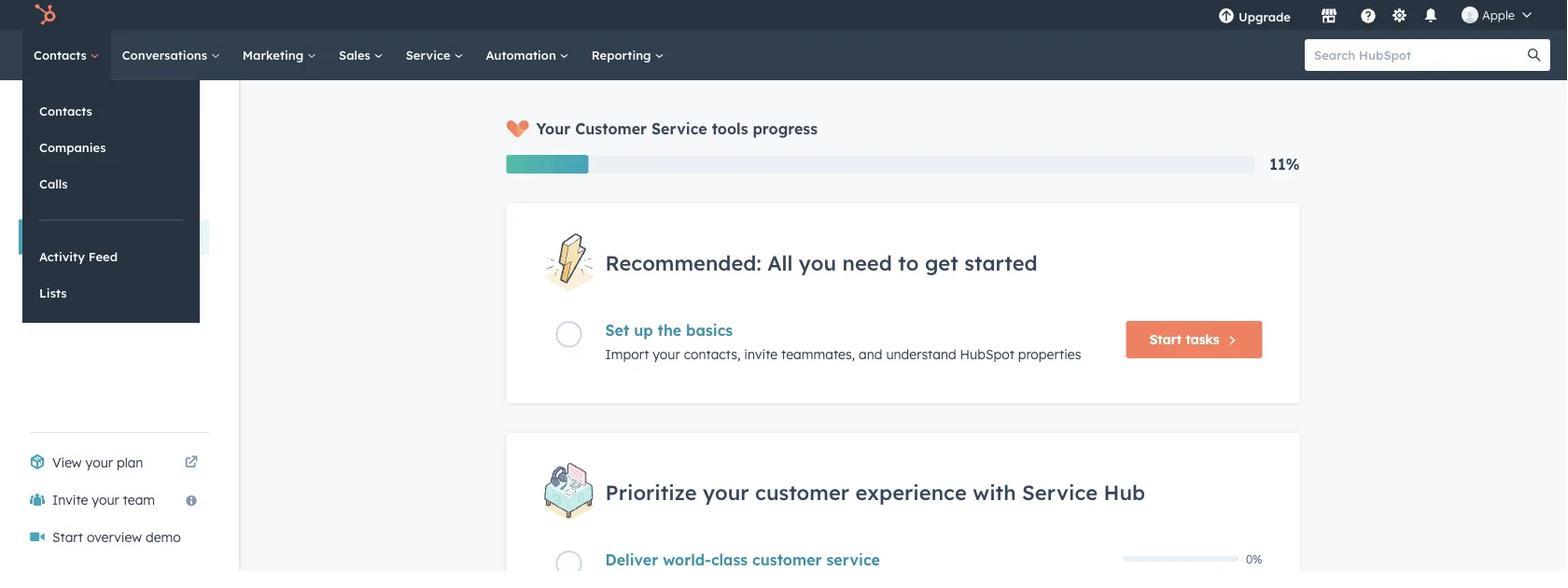 Task type: describe. For each thing, give the bounding box(es) containing it.
lists link
[[22, 275, 200, 311]]

website (cms)
[[30, 264, 120, 281]]

your inside set up the basics import your contacts, invite teammates, and understand hubspot properties
[[653, 347, 681, 363]]

your customer service tools progress
[[537, 120, 818, 138]]

user
[[30, 113, 72, 136]]

get
[[925, 250, 959, 275]]

all
[[768, 250, 793, 275]]

your for prioritize your customer experience with service hub
[[703, 479, 750, 505]]

apple
[[1483, 7, 1516, 22]]

set up the basics import your contacts, invite teammates, and understand hubspot properties
[[606, 321, 1082, 363]]

properties
[[1019, 347, 1082, 363]]

recommended:
[[606, 250, 762, 275]]

help image
[[1361, 8, 1377, 25]]

feed
[[88, 249, 118, 264]]

calls
[[39, 176, 68, 191]]

your for view your plan
[[86, 455, 113, 471]]

you
[[799, 250, 837, 275]]

user guide views element
[[19, 80, 209, 290]]

conversations
[[122, 47, 211, 63]]

your for invite your team
[[92, 492, 119, 508]]

the
[[658, 321, 682, 340]]

companies
[[39, 140, 106, 155]]

set up the basics button
[[606, 321, 1112, 340]]

marketplaces button
[[1310, 0, 1349, 30]]

menu containing apple
[[1206, 0, 1546, 30]]

start tasks
[[1150, 332, 1220, 348]]

invite your team
[[52, 492, 155, 508]]

hubspot image
[[34, 4, 56, 26]]

conversations link
[[111, 30, 231, 80]]

marketing button
[[19, 148, 209, 184]]

and
[[859, 347, 883, 363]]

invite your team button
[[19, 482, 209, 519]]

lists
[[39, 285, 67, 301]]

(cms)
[[83, 264, 120, 281]]

hub
[[1104, 479, 1146, 505]]

prioritize your customer experience with service hub
[[606, 479, 1146, 505]]

contacts inside "menu"
[[39, 103, 92, 119]]

sales button
[[19, 184, 209, 219]]

progress
[[753, 120, 818, 138]]

teammates,
[[782, 347, 856, 363]]

activity
[[39, 249, 85, 264]]

invite
[[52, 492, 88, 508]]

reporting
[[592, 47, 655, 63]]

service link
[[395, 30, 475, 80]]

user guide
[[30, 113, 133, 136]]

customer service button
[[19, 219, 209, 255]]

help button
[[1353, 0, 1385, 30]]

search button
[[1519, 39, 1551, 71]]

overview
[[87, 530, 142, 546]]

hubspot link
[[22, 4, 70, 26]]

hubspot
[[961, 347, 1015, 363]]

customer inside button
[[30, 229, 89, 245]]

notifications button
[[1416, 0, 1447, 30]]

deliver world-class customer service
[[606, 551, 881, 570]]

basics
[[687, 321, 733, 340]]

deliver
[[606, 551, 659, 570]]

plan
[[117, 455, 143, 471]]

search image
[[1529, 49, 1542, 62]]

view your plan link
[[19, 445, 209, 482]]



Task type: vqa. For each thing, say whether or not it's contained in the screenshot.
team
yes



Task type: locate. For each thing, give the bounding box(es) containing it.
customer right class
[[753, 551, 822, 570]]

website (cms) button
[[19, 255, 209, 290]]

sales right the marketing link
[[339, 47, 374, 63]]

marketing link
[[231, 30, 328, 80]]

0 horizontal spatial marketing
[[30, 158, 92, 174]]

up
[[634, 321, 653, 340]]

contacts
[[34, 47, 90, 63], [39, 103, 92, 119]]

bob builder image
[[1462, 7, 1479, 23]]

start inside start overview demo link
[[52, 530, 83, 546]]

team
[[123, 492, 155, 508]]

upgrade
[[1239, 9, 1292, 24]]

start overview demo link
[[19, 519, 209, 557]]

start overview demo
[[52, 530, 181, 546]]

contacts link
[[22, 30, 111, 80], [22, 93, 200, 129]]

marketing
[[243, 47, 307, 63], [30, 158, 92, 174]]

1 horizontal spatial start
[[1150, 332, 1183, 348]]

invite
[[745, 347, 778, 363]]

1 vertical spatial contacts link
[[22, 93, 200, 129]]

0 horizontal spatial start
[[52, 530, 83, 546]]

1 horizontal spatial marketing
[[243, 47, 307, 63]]

automation link
[[475, 30, 581, 80]]

sales inside sales link
[[339, 47, 374, 63]]

service left hub
[[1023, 479, 1098, 505]]

demo
[[146, 530, 181, 546]]

sales
[[339, 47, 374, 63], [30, 193, 62, 210]]

upgrade image
[[1219, 8, 1235, 25]]

1 horizontal spatial sales
[[339, 47, 374, 63]]

your left plan
[[86, 455, 113, 471]]

marketing inside marketing button
[[30, 158, 92, 174]]

your
[[537, 120, 571, 138]]

contacts link down hubspot link
[[22, 30, 111, 80]]

11%
[[1270, 155, 1300, 174]]

0 vertical spatial contacts link
[[22, 30, 111, 80]]

settings image
[[1392, 8, 1409, 25]]

0 vertical spatial customer
[[575, 120, 647, 138]]

guide
[[78, 113, 133, 136]]

menu
[[1206, 0, 1546, 30]]

1 vertical spatial customer
[[30, 229, 89, 245]]

Search HubSpot search field
[[1306, 39, 1534, 71]]

marketing up calls
[[30, 158, 92, 174]]

experience
[[856, 479, 967, 505]]

contacts menu
[[22, 80, 200, 323]]

recommended: all you need to get started
[[606, 250, 1038, 275]]

2 contacts link from the top
[[22, 93, 200, 129]]

notifications image
[[1423, 8, 1440, 25]]

your customer service tools progress progress bar
[[507, 155, 589, 174]]

1 vertical spatial marketing
[[30, 158, 92, 174]]

service
[[827, 551, 881, 570]]

your left team
[[92, 492, 119, 508]]

service right sales link
[[406, 47, 454, 63]]

class
[[712, 551, 748, 570]]

0 vertical spatial start
[[1150, 332, 1183, 348]]

start
[[1150, 332, 1183, 348], [52, 530, 83, 546]]

0 vertical spatial marketing
[[243, 47, 307, 63]]

with
[[973, 479, 1017, 505]]

0 horizontal spatial sales
[[30, 193, 62, 210]]

customer
[[575, 120, 647, 138], [30, 229, 89, 245]]

marketplaces image
[[1321, 8, 1338, 25]]

1 link opens in a new window image from the top
[[185, 452, 198, 474]]

contacts,
[[684, 347, 741, 363]]

your
[[653, 347, 681, 363], [86, 455, 113, 471], [703, 479, 750, 505], [92, 492, 119, 508]]

settings link
[[1389, 5, 1412, 25]]

sales down calls
[[30, 193, 62, 210]]

marketing left sales link
[[243, 47, 307, 63]]

2 link opens in a new window image from the top
[[185, 457, 198, 470]]

customer right your
[[575, 120, 647, 138]]

1 vertical spatial sales
[[30, 193, 62, 210]]

service left tools
[[652, 120, 708, 138]]

tasks
[[1186, 332, 1220, 348]]

activity feed link
[[22, 239, 200, 275]]

1 vertical spatial contacts
[[39, 103, 92, 119]]

tools
[[712, 120, 749, 138]]

1 vertical spatial start
[[52, 530, 83, 546]]

1 horizontal spatial customer
[[575, 120, 647, 138]]

0 vertical spatial contacts
[[34, 47, 90, 63]]

customer service
[[30, 229, 139, 245]]

menu item
[[1305, 0, 1308, 30]]

view your plan
[[52, 455, 143, 471]]

customer
[[756, 479, 850, 505], [753, 551, 822, 570]]

service inside button
[[93, 229, 139, 245]]

your down the
[[653, 347, 681, 363]]

contacts down hubspot link
[[34, 47, 90, 63]]

reporting link
[[581, 30, 676, 80]]

start for start tasks
[[1150, 332, 1183, 348]]

need
[[843, 250, 893, 275]]

started
[[965, 250, 1038, 275]]

1 vertical spatial customer
[[753, 551, 822, 570]]

companies link
[[22, 130, 200, 165]]

world-
[[663, 551, 712, 570]]

sales inside sales button
[[30, 193, 62, 210]]

prioritize
[[606, 479, 697, 505]]

set
[[606, 321, 630, 340]]

your up class
[[703, 479, 750, 505]]

start tasks button
[[1127, 321, 1263, 359]]

understand
[[887, 347, 957, 363]]

0 vertical spatial sales
[[339, 47, 374, 63]]

contacts link up companies link
[[22, 93, 200, 129]]

start left tasks
[[1150, 332, 1183, 348]]

calls link
[[22, 166, 200, 202]]

customer up the activity
[[30, 229, 89, 245]]

0 horizontal spatial customer
[[30, 229, 89, 245]]

start for start overview demo
[[52, 530, 83, 546]]

0 vertical spatial customer
[[756, 479, 850, 505]]

your inside button
[[92, 492, 119, 508]]

to
[[899, 250, 919, 275]]

sales link
[[328, 30, 395, 80]]

start inside start tasks button
[[1150, 332, 1183, 348]]

service up feed
[[93, 229, 139, 245]]

apple button
[[1451, 0, 1544, 30]]

contacts up companies
[[39, 103, 92, 119]]

service
[[406, 47, 454, 63], [652, 120, 708, 138], [93, 229, 139, 245], [1023, 479, 1098, 505]]

view
[[52, 455, 82, 471]]

link opens in a new window image
[[185, 452, 198, 474], [185, 457, 198, 470]]

deliver world-class customer service button
[[606, 551, 1112, 570]]

1 contacts link from the top
[[22, 30, 111, 80]]

website
[[30, 264, 79, 281]]

customer up service
[[756, 479, 850, 505]]

import
[[606, 347, 649, 363]]

0%
[[1247, 552, 1263, 566]]

start down invite
[[52, 530, 83, 546]]

automation
[[486, 47, 560, 63]]

activity feed
[[39, 249, 118, 264]]



